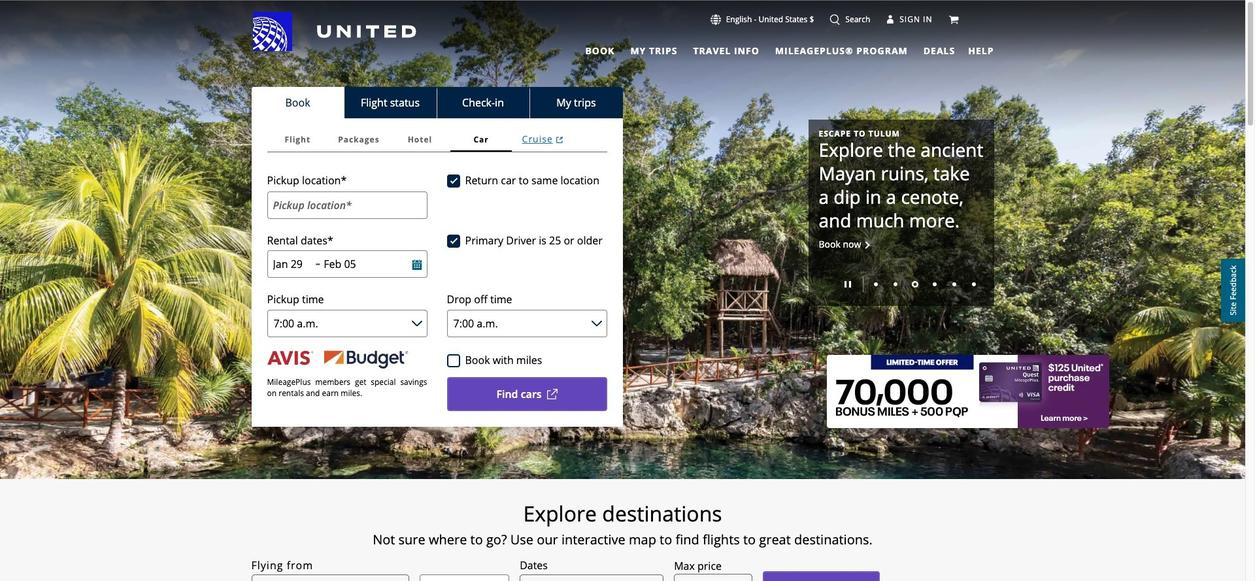 Task type: locate. For each thing, give the bounding box(es) containing it.
currently in english united states	$ enter to change image
[[711, 14, 721, 25]]

explore destinations element
[[176, 501, 1069, 527]]

slide 2 of 6 image
[[894, 283, 897, 287]]

tab list
[[578, 39, 958, 59], [251, 87, 623, 118], [267, 128, 607, 152]]

slide 6 of 6 image
[[972, 283, 976, 287]]

carousel buttons element
[[819, 272, 984, 296]]

not sure where to go? use our interactive map to find flights to great destinations. element
[[176, 532, 1069, 548]]

slide 4 of 6 image
[[933, 283, 937, 287]]

united logo link to homepage image
[[253, 12, 416, 51]]

main content
[[0, 1, 1246, 581]]

navigation
[[0, 11, 1246, 59]]

2 vertical spatial tab list
[[267, 128, 607, 152]]

slide 5 of 6 image
[[952, 283, 956, 287]]

Pickup text field
[[273, 257, 310, 272]]

None text field
[[674, 574, 753, 581]]



Task type: describe. For each thing, give the bounding box(es) containing it.
Pickup location* text field
[[267, 192, 427, 219]]

0 vertical spatial tab list
[[578, 39, 958, 59]]

view cart, click to view list of recently searched saved trips. image
[[949, 14, 959, 25]]

Drop off text field
[[324, 257, 399, 272]]

flying from element
[[251, 558, 313, 574]]

slide 1 of 6 image
[[874, 283, 878, 287]]

1 vertical spatial tab list
[[251, 87, 623, 118]]

please enter the max price in the input text or tab to access the slider to set the max price. element
[[674, 558, 722, 574]]

avis budget car rental image
[[267, 350, 409, 369]]

pause image
[[845, 281, 851, 288]]

slide 3 of 6 image
[[912, 281, 918, 288]]



Task type: vqa. For each thing, say whether or not it's contained in the screenshot.
alert
no



